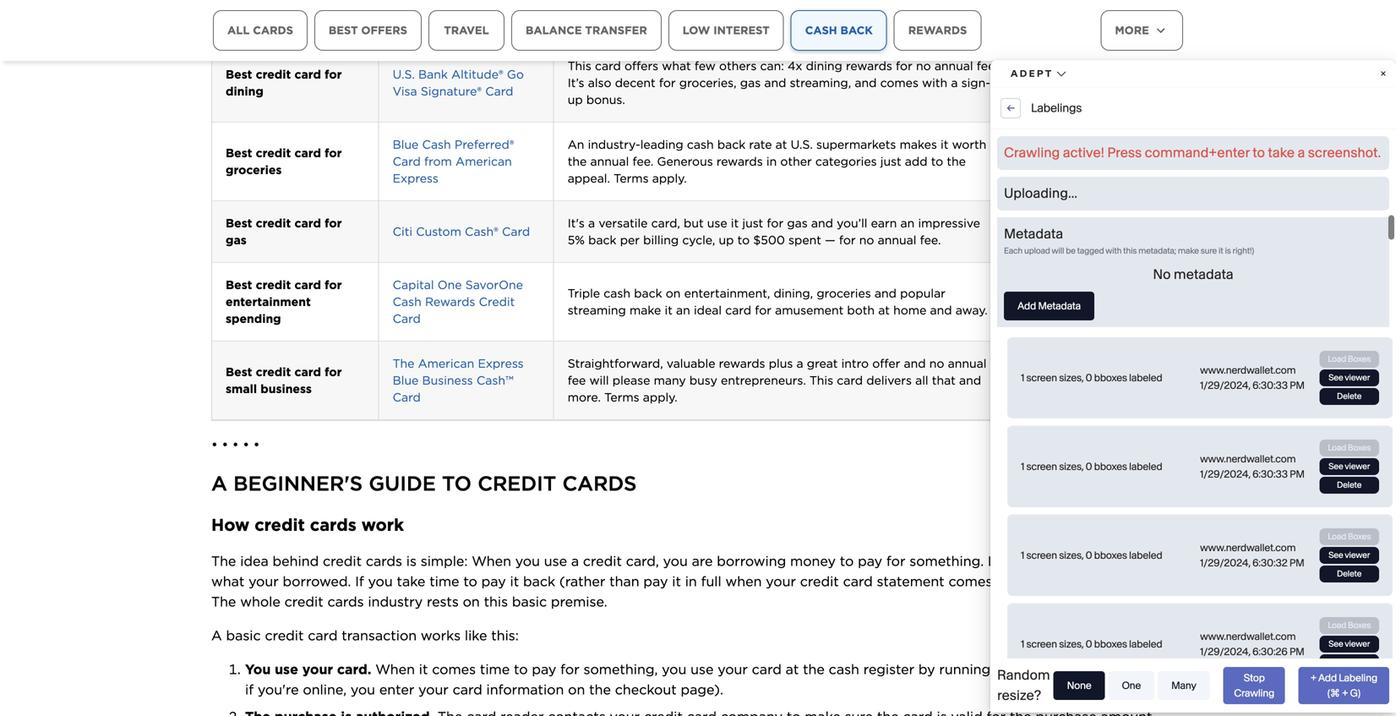 Task type: vqa. For each thing, say whether or not it's contained in the screenshot.
Process
no



Task type: describe. For each thing, give the bounding box(es) containing it.
best for best credit cards for entertainment spending
[[1028, 162, 1054, 176]]

how credit cards work
[[211, 391, 404, 411]]

by
[[919, 537, 936, 553]]

amount.
[[1101, 584, 1156, 601]]

credit inside "the card reader contacts your credit card company to make sure the card is valid for the purchase amount. assuming everything is ok, the transaction is authorized."
[[644, 584, 683, 601]]

to inside when it comes time to pay for something, you use your card at the cash register by running it through a card reader (or, if you're online, you enter your card information on the checkout page).
[[514, 537, 528, 553]]

preferred®
[[455, 13, 514, 27]]

on inside when it comes time to pay for something, you use your card at the cash register by running it through a card reader (or, if you're online, you enter your card information on the checkout page).
[[568, 557, 585, 574]]

offers
[[361, 24, 407, 37]]

card inside best credit card for gas
[[295, 92, 321, 106]]

an inside the triple cash back on entertainment, dining, groceries and popular streaming make it an ideal card for amusement both at home and away.
[[676, 179, 691, 193]]

make inside the triple cash back on entertainment, dining, groceries and popular streaming make it an ideal card for amusement both at home and away.
[[630, 179, 661, 193]]

is inside the idea behind credit cards is simple: when you use a credit card, you are borrowing money to pay for something. later on, you must repay what your borrowed. if you take time to pay it back (rather than pay it in full when your credit card statement comes), you'll be charged interest. the whole credit cards industry rests on this basic premise.
[[406, 429, 417, 445]]

earn
[[871, 92, 897, 106]]

for inside when it comes time to pay for something, you use your card at the cash register by running it through a card reader (or, if you're online, you enter your card information on the checkout page).
[[561, 537, 580, 553]]

valid
[[952, 584, 983, 601]]

cards left work
[[310, 391, 357, 411]]

card inside the idea behind credit cards is simple: when you use a credit card, you are borrowing money to pay for something. later on, you must repay what your borrowed. if you take time to pay it back (rather than pay it in full when your credit card statement comes), you'll be charged interest. the whole credit cards industry rests on this basic premise.
[[843, 449, 873, 466]]

pay up statement
[[858, 429, 883, 445]]

card left statement,
[[580, 679, 610, 695]]

spent
[[789, 109, 822, 123]]

you
[[245, 679, 271, 695]]

money inside the idea behind credit cards is simple: when you use a credit card, you are borrowing money to pay for something. later on, you must repay what your borrowed. if you take time to pay it back (rather than pay it in full when your credit card statement comes), you'll be charged interest. the whole credit cards industry rests on this basic premise.
[[791, 429, 836, 445]]

blue inside the american express blue business cash™ card
[[393, 249, 419, 263]]

must
[[1080, 429, 1114, 445]]

works
[[421, 503, 461, 520]]

best credit cards for gas link
[[1028, 92, 1147, 123]]

this
[[484, 469, 508, 486]]

a inside when it comes time to pay for something, you use your card at the cash register by running it through a card reader (or, if you're online, you enter your card information on the checkout page).
[[1066, 537, 1073, 553]]

statement
[[877, 449, 945, 466]]

it left the full
[[672, 449, 681, 466]]

borrowing
[[717, 429, 786, 445]]

use for when
[[544, 429, 567, 445]]

billing
[[644, 109, 679, 123]]

low interest link
[[669, 10, 784, 51]]

annual inside an industry-leading cash back rate at u.s. supermarkets makes it worth the annual fee. generous rewards in other categories just add to the appeal. terms apply.
[[591, 30, 629, 44]]

credit
[[478, 347, 557, 372]]

register
[[864, 537, 915, 553]]

express inside blue cash preferred® card from american express
[[393, 47, 439, 61]]

for inside the triple cash back on entertainment, dining, groceries and popular streaming make it an ideal card for amusement both at home and away.
[[755, 179, 772, 193]]

low
[[683, 24, 711, 37]]

card, inside it's a versatile card, but use it just for gas and you'll earn an impressive 5% back per billing cycle, up to $500 spent — for no annual fee.
[[652, 92, 680, 106]]

you'll
[[1006, 449, 1041, 466]]

valuable
[[667, 232, 716, 246]]

is up everything
[[341, 584, 352, 601]]

credit inside best credit cards for entertainment spending
[[1057, 162, 1091, 176]]

offer
[[873, 232, 901, 246]]

delivers
[[867, 249, 912, 263]]

best for best credit card for gas
[[226, 92, 252, 106]]

1 merchant from the left
[[275, 632, 339, 648]]

transaction inside "the card reader contacts your credit card company to make sure the card is valid for the purchase amount. assuming everything is ok, the transaction is authorized."
[[460, 605, 535, 621]]

card inside the triple cash back on entertainment, dining, groceries and popular streaming make it an ideal card for amusement both at home and away.
[[726, 179, 752, 193]]

will
[[590, 249, 609, 263]]

no inside it's a versatile card, but use it just for gas and you'll earn an impressive 5% back per billing cycle, up to $500 spent — for no annual fee.
[[860, 109, 875, 123]]

best offers
[[329, 24, 407, 37]]

for inside the idea behind credit cards is simple: when you use a credit card, you are borrowing money to pay for something. later on, you must repay what your borrowed. if you take time to pay it back (rather than pay it in full when your credit card statement comes), you'll be charged interest. the whole credit cards industry rests on this basic premise.
[[887, 429, 906, 445]]

card right through
[[1077, 537, 1107, 553]]

cards inside best credit cards for groceries
[[1095, 22, 1127, 36]]

card down page).
[[687, 584, 717, 601]]

best for best credit card for small business
[[226, 241, 252, 255]]

1 • from the left
[[211, 312, 218, 329]]

it inside an industry-leading cash back rate at u.s. supermarkets makes it worth the annual fee. generous rewards in other categories just add to the appeal. terms apply.
[[941, 13, 949, 27]]

cards inside best credit cards for entertainment spending
[[1095, 162, 1127, 176]]

cards
[[563, 347, 637, 372]]

reader inside when it comes time to pay for something, you use your card at the cash register by running it through a card reader (or, if you're online, you enter your card information on the checkout page).
[[1111, 537, 1155, 553]]

for inside best credit cards for groceries
[[1130, 22, 1147, 36]]

impressive
[[919, 92, 981, 106]]

categories
[[816, 30, 877, 44]]

on inside the triple cash back on entertainment, dining, groceries and popular streaming make it an ideal card for amusement both at home and away.
[[666, 162, 681, 176]]

card up company
[[752, 537, 782, 553]]

back
[[841, 24, 873, 37]]

0 horizontal spatial authorized.
[[356, 584, 434, 601]]

you left the are
[[663, 429, 688, 445]]

triple cash back on entertainment, dining, groceries and popular streaming make it an ideal card for amusement both at home and away.
[[568, 162, 988, 193]]

contacts
[[548, 584, 606, 601]]

than
[[610, 449, 640, 466]]

best credit card for gas
[[226, 92, 342, 123]]

interest.
[[1125, 449, 1179, 466]]

best for best credit cards for groceries
[[1028, 22, 1054, 36]]

you left enter
[[351, 557, 375, 574]]

product offers quick filters tab list
[[213, 10, 1044, 98]]

the for the idea behind credit cards is simple: when you use a credit card, you are borrowing money to pay for something. later on, you must repay what your borrowed. if you take time to pay it back (rather than pay it in full when your credit card statement comes), you'll be charged interest. the whole credit cards industry rests on this basic premise.
[[211, 429, 236, 445]]

in inside an industry-leading cash back rate at u.s. supermarkets makes it worth the annual fee. generous rewards in other categories just add to the appeal. terms apply.
[[767, 30, 777, 44]]

credit inside best small-business credit cards
[[1028, 258, 1062, 272]]

cash inside capital one savorone cash rewards credit card
[[393, 170, 422, 185]]

cards inside product offers quick filters tab list
[[253, 24, 293, 37]]

for inside best credit cards for gas
[[1130, 92, 1147, 106]]

but
[[684, 92, 704, 106]]

capital one savorone cash rewards credit card
[[393, 153, 523, 202]]

your inside the bank that issued your credit card sends money for the purchase to the merchant where the transaction took place.
[[559, 632, 589, 648]]

all cards link
[[213, 10, 308, 51]]

time inside the idea behind credit cards is simple: when you use a credit card, you are borrowing money to pay for something. later on, you must repay what your borrowed. if you take time to pay it back (rather than pay it in full when your credit card statement comes), you'll be charged interest. the whole credit cards industry rests on this basic premise.
[[430, 449, 460, 466]]

capital
[[393, 153, 434, 168]]

how
[[211, 391, 250, 411]]

please
[[613, 249, 651, 263]]

spending for best credit card for entertainment spending
[[226, 187, 281, 202]]

express inside the american express blue business cash™ card
[[478, 232, 524, 246]]

a inside the idea behind credit cards is simple: when you use a credit card, you are borrowing money to pay for something. later on, you must repay what your borrowed. if you take time to pay it back (rather than pay it in full when your credit card statement comes), you'll be charged interest. the whole credit cards industry rests on this basic premise.
[[571, 429, 579, 445]]

2 • from the left
[[222, 312, 228, 329]]

simple:
[[421, 429, 468, 445]]

back inside it's a versatile card, but use it just for gas and you'll earn an impressive 5% back per billing cycle, up to $500 spent — for no annual fee.
[[589, 109, 617, 123]]

transaction down industry
[[342, 503, 417, 520]]

use inside it's a versatile card, but use it just for gas and you'll earn an impressive 5% back per billing cycle, up to $500 spent — for no annual fee.
[[707, 92, 728, 106]]

to inside it's a versatile card, but use it just for gas and you'll earn an impressive 5% back per billing cycle, up to $500 spent — for no annual fee.
[[738, 109, 750, 123]]

cards down if
[[328, 469, 364, 486]]

purchase inside "the card reader contacts your credit card company to make sure the card is valid for the purchase amount. assuming everything is ok, the transaction is authorized."
[[1036, 584, 1097, 601]]

blue cash preferred® card from american express link
[[393, 13, 514, 61]]

gas for best credit card for gas
[[226, 109, 247, 123]]

fee
[[568, 249, 586, 263]]

spending for best credit cards for entertainment spending
[[1114, 179, 1168, 193]]

card down information
[[467, 584, 497, 601]]

credit inside best credit cards for gas
[[1057, 92, 1091, 106]]

the for the american express blue business cash™ card
[[393, 232, 415, 246]]

the for the purchase is authorized.
[[245, 584, 271, 601]]

an industry-leading cash back rate at u.s. supermarkets makes it worth the annual fee. generous rewards in other categories just add to the appeal. terms apply.
[[568, 13, 987, 61]]

credit up behind
[[255, 391, 305, 411]]

credit right when
[[800, 449, 839, 466]]

rests
[[427, 469, 459, 486]]

—
[[825, 109, 836, 123]]

when inside the idea behind credit cards is simple: when you use a credit card, you are borrowing money to pay for something. later on, you must repay what your borrowed. if you take time to pay it back (rather than pay it in full when your credit card statement comes), you'll be charged interest. the whole credit cards industry rests on this basic premise.
[[472, 429, 512, 445]]

the down what
[[211, 469, 236, 486]]

best for best credit cards for gas
[[1028, 92, 1054, 106]]

gas inside it's a versatile card, but use it just for gas and you'll earn an impressive 5% back per billing cycle, up to $500 spent — for no annual fee.
[[787, 92, 808, 106]]

(or,
[[1159, 537, 1181, 553]]

you down the bank that issued your credit card sends money for the purchase to the merchant where the transaction took place.
[[718, 679, 743, 695]]

the for the bank that issued your credit card sends money for the purchase to the merchant where the transaction took place.
[[416, 632, 441, 648]]

industry
[[368, 469, 423, 486]]

transaction down gets
[[336, 679, 411, 695]]

on right shows
[[482, 679, 499, 695]]

checkout
[[615, 557, 677, 574]]

cash inside product offers quick filters tab list
[[806, 24, 838, 37]]

to inside an industry-leading cash back rate at u.s. supermarkets makes it worth the annual fee. generous rewards in other categories just add to the appeal. terms apply.
[[931, 30, 944, 44]]

credit up if
[[323, 429, 362, 445]]

card inside best credit card for groceries
[[295, 22, 321, 36]]

small-
[[1057, 241, 1092, 255]]

your up page).
[[718, 537, 748, 553]]

cards inside best credit cards for gas
[[1095, 92, 1127, 106]]

premise.
[[551, 469, 608, 486]]

credit down issued
[[537, 679, 576, 695]]

makes
[[900, 13, 938, 27]]

merchant inside the bank that issued your credit card sends money for the purchase to the merchant where the transaction took place.
[[920, 632, 984, 648]]

is up issued
[[539, 605, 549, 621]]

entertainment for card
[[226, 170, 311, 185]]

whole
[[240, 469, 281, 486]]

credit down borrowed.
[[285, 469, 324, 486]]

pay inside when it comes time to pay for something, you use your card at the cash register by running it through a card reader (or, if you're online, you enter your card information on the checkout page).
[[532, 537, 557, 553]]

purchase inside the bank that issued your credit card sends money for the purchase to the merchant where the transaction took place.
[[811, 632, 872, 648]]

annual inside straightforward, valuable rewards plus a great intro offer and no annual fee will please many busy entrepreneurs. this card delivers all that and more. terms apply.
[[948, 232, 987, 246]]

credit inside the bank that issued your credit card sends money for the purchase to the merchant where the transaction took place.
[[593, 632, 632, 648]]

cash inside the triple cash back on entertainment, dining, groceries and popular streaming make it an ideal card for amusement both at home and away.
[[604, 162, 631, 176]]

card down by
[[903, 584, 933, 601]]

groceries for best credit cards for groceries
[[1028, 38, 1082, 53]]

your up whole
[[249, 449, 279, 466]]

something.
[[910, 429, 984, 445]]

all inside straightforward, valuable rewards plus a great intro offer and no annual fee will please many busy entrepreneurs. this card delivers all that and more. terms apply.
[[916, 249, 929, 263]]

gas for best credit cards for gas
[[1028, 109, 1048, 123]]

groceries inside the triple cash back on entertainment, dining, groceries and popular streaming make it an ideal card for amusement both at home and away.
[[817, 162, 871, 176]]

groceries for best credit card for groceries
[[226, 38, 282, 53]]

custom
[[416, 100, 462, 115]]

savorone
[[466, 153, 523, 168]]

apply. inside an industry-leading cash back rate at u.s. supermarkets makes it worth the annual fee. generous rewards in other categories just add to the appeal. terms apply.
[[652, 47, 687, 61]]

it up this:
[[510, 449, 519, 466]]

rewards inside an industry-leading cash back rate at u.s. supermarkets makes it worth the annual fee. generous rewards in other categories just add to the appeal. terms apply.
[[717, 30, 763, 44]]

it inside the triple cash back on entertainment, dining, groceries and popular streaming make it an ideal card for amusement both at home and away.
[[665, 179, 673, 193]]

gets
[[344, 632, 373, 648]]

credit inside best credit cards for groceries
[[1057, 22, 1091, 36]]

information
[[487, 557, 564, 574]]

entertainment for cards
[[1028, 179, 1111, 193]]

appeal.
[[568, 47, 610, 61]]

a for a basic credit card transaction works like this:
[[211, 503, 222, 520]]

1 vertical spatial bank
[[815, 679, 847, 695]]

citi
[[393, 100, 413, 115]]

the merchant gets paid.
[[245, 632, 412, 648]]

that inside straightforward, valuable rewards plus a great intro offer and no annual fee will please many busy entrepreneurs. this card delivers all that and more. terms apply.
[[932, 249, 956, 263]]

for inside best credit cards for entertainment spending
[[1130, 162, 1147, 176]]

credit
[[479, 170, 515, 185]]

if
[[245, 557, 254, 574]]

balance transfer link
[[511, 10, 662, 51]]

apply. inside straightforward, valuable rewards plus a great intro offer and no annual fee will please many busy entrepreneurs. this card delivers all that and more. terms apply.
[[643, 266, 678, 280]]

is left valid
[[937, 584, 947, 601]]

what
[[211, 449, 245, 466]]

(rather
[[560, 449, 606, 466]]

citi custom cash® card
[[393, 100, 530, 115]]

american inside blue cash preferred® card from american express
[[456, 30, 512, 44]]

your down comes
[[419, 557, 449, 574]]

it left comes
[[419, 537, 428, 553]]

best offers link
[[314, 10, 422, 51]]

the idea behind credit cards is simple: when you use a credit card, you are borrowing money to pay for something. later on, you must repay what your borrowed. if you take time to pay it back (rather than pay it in full when your credit card statement comes), you'll be charged interest. the whole credit cards industry rests on this basic premise.
[[211, 429, 1179, 486]]

paid.
[[377, 632, 412, 648]]

when inside when it comes time to pay for something, you use your card at the cash register by running it through a card reader (or, if you're online, you enter your card information on the checkout page).
[[376, 537, 415, 553]]

credit inside best credit card for groceries
[[256, 22, 291, 36]]

idea
[[240, 429, 269, 445]]

entertainment,
[[685, 162, 770, 176]]

a for a beginner's guide to credit cards
[[211, 347, 227, 372]]

interest
[[714, 24, 770, 37]]

pay up this
[[482, 449, 506, 466]]



Task type: locate. For each thing, give the bounding box(es) containing it.
pay.
[[275, 679, 303, 695]]

the up place.
[[245, 632, 271, 648]]

for inside "the card reader contacts your credit card company to make sure the card is valid for the purchase amount. assuming everything is ok, the transaction is authorized."
[[987, 584, 1006, 601]]

best for best small-business credit cards
[[1028, 241, 1054, 255]]

card inside the bank that issued your credit card sends money for the purchase to the merchant where the transaction took place.
[[636, 632, 666, 648]]

groceries inside best credit card for groceries
[[226, 38, 282, 53]]

0 vertical spatial an
[[901, 92, 915, 106]]

0 vertical spatial money
[[791, 429, 836, 445]]

credit down best credit card for groceries on the top of the page
[[256, 92, 291, 106]]

0 horizontal spatial when
[[376, 537, 415, 553]]

annual down industry-
[[591, 30, 629, 44]]

the bank that issued your credit card sends money for the purchase to the merchant where the transaction took place.
[[245, 632, 1169, 668]]

for inside best credit card for small business
[[325, 241, 342, 255]]

0 vertical spatial authorized.
[[356, 584, 434, 601]]

the right pay. at bottom left
[[307, 679, 331, 695]]

the inside the american express blue business cash™ card
[[393, 232, 415, 246]]

cards
[[1095, 22, 1127, 36], [253, 24, 293, 37], [1095, 92, 1127, 106], [1095, 162, 1127, 176], [1065, 258, 1097, 272], [310, 391, 357, 411], [366, 429, 402, 445], [328, 469, 364, 486]]

card inside best credit card for small business
[[295, 241, 321, 255]]

it left worth
[[941, 13, 949, 27]]

the down if
[[245, 584, 271, 601]]

at inside the triple cash back on entertainment, dining, groceries and popular streaming make it an ideal card for amusement both at home and away.
[[879, 179, 890, 193]]

back left (rather
[[523, 449, 556, 466]]

groceries inside best credit cards for groceries
[[1028, 38, 1082, 53]]

shows
[[415, 679, 456, 695]]

card down best credit card for groceries on the top of the page
[[295, 92, 321, 106]]

up
[[719, 109, 734, 123], [460, 679, 478, 695]]

versatile
[[599, 92, 648, 106]]

best inside best offers link
[[329, 24, 358, 37]]

0 horizontal spatial gas
[[226, 109, 247, 123]]

1 horizontal spatial repay
[[1118, 429, 1155, 445]]

0 vertical spatial business
[[1092, 241, 1142, 255]]

credit up (rather
[[583, 429, 622, 445]]

time down this:
[[480, 537, 510, 553]]

0 horizontal spatial time
[[430, 449, 460, 466]]

all cards
[[227, 24, 293, 37]]

an left ideal
[[676, 179, 691, 193]]

0 horizontal spatial bank
[[445, 632, 477, 648]]

repay inside the idea behind credit cards is simple: when you use a credit card, you are borrowing money to pay for something. later on, you must repay what your borrowed. if you take time to pay it back (rather than pay it in full when your credit card statement comes), you'll be charged interest. the whole credit cards industry rests on this basic premise.
[[1118, 429, 1155, 445]]

pay
[[858, 429, 883, 445], [482, 449, 506, 466], [644, 449, 668, 466], [532, 537, 557, 553]]

make inside "the card reader contacts your credit card company to make sure the card is valid for the purchase amount. assuming everything is ok, the transaction is authorized."
[[805, 584, 841, 601]]

terms down transfer
[[614, 47, 649, 61]]

you up be on the right
[[1052, 429, 1076, 445]]

business inside best credit card for small business
[[261, 258, 312, 272]]

fee. inside it's a versatile card, but use it just for gas and you'll earn an impressive 5% back per billing cycle, up to $500 spent — for no annual fee.
[[920, 109, 941, 123]]

terms inside an industry-leading cash back rate at u.s. supermarkets makes it worth the annual fee. generous rewards in other categories just add to the appeal. terms apply.
[[614, 47, 649, 61]]

purchase
[[275, 584, 337, 601], [1036, 584, 1097, 601], [811, 632, 872, 648]]

terms inside straightforward, valuable rewards plus a great intro offer and no annual fee will please many busy entrepreneurs. this card delivers all that and more. terms apply.
[[605, 266, 640, 280]]

0 horizontal spatial cash
[[393, 170, 422, 185]]

1 horizontal spatial cash
[[687, 13, 714, 27]]

back down billing
[[634, 162, 662, 176]]

0 horizontal spatial that
[[481, 632, 509, 648]]

0 vertical spatial use
[[707, 92, 728, 106]]

supermarkets
[[817, 13, 897, 27]]

best for best credit card for groceries
[[226, 22, 252, 36]]

straightforward, valuable rewards plus a great intro offer and no annual fee will please many busy entrepreneurs. this card delivers all that and more. terms apply.
[[568, 232, 987, 280]]

spending
[[1114, 179, 1168, 193], [226, 187, 281, 202]]

one
[[438, 153, 462, 168]]

1 horizontal spatial reader
[[1111, 537, 1155, 553]]

it right running
[[995, 537, 1004, 553]]

on up "contacts"
[[568, 557, 585, 574]]

beginner's
[[233, 347, 363, 372]]

where
[[988, 632, 1029, 648]]

like
[[465, 503, 487, 520]]

and down popular
[[930, 179, 952, 193]]

repay down the bank that issued your credit card sends money for the purchase to the merchant where the transaction took place.
[[747, 679, 785, 695]]

annual inside it's a versatile card, but use it just for gas and you'll earn an impressive 5% back per billing cycle, up to $500 spent — for no annual fee.
[[878, 109, 917, 123]]

1 horizontal spatial gas
[[787, 92, 808, 106]]

rewards inside product offers quick filters tab list
[[909, 24, 967, 37]]

in left the full
[[685, 449, 697, 466]]

you're
[[258, 557, 299, 574]]

it inside it's a versatile card, but use it just for gas and you'll earn an impressive 5% back per billing cycle, up to $500 spent — for no annual fee.
[[731, 92, 739, 106]]

1 vertical spatial business
[[261, 258, 312, 272]]

1 vertical spatial rewards
[[719, 232, 766, 246]]

the down comes
[[438, 584, 463, 601]]

0 vertical spatial rewards
[[717, 30, 763, 44]]

travel link
[[429, 10, 505, 51]]

0 vertical spatial blue
[[393, 13, 419, 27]]

card inside capital one savorone cash rewards credit card
[[393, 187, 421, 202]]

1 vertical spatial make
[[805, 584, 841, 601]]

best inside best credit cards for groceries
[[1028, 22, 1054, 36]]

purchase down through
[[1036, 584, 1097, 601]]

when
[[726, 449, 762, 466]]

gas inside best credit cards for gas
[[1028, 109, 1048, 123]]

it's a versatile card, but use it just for gas and you'll earn an impressive 5% back per billing cycle, up to $500 spent — for no annual fee.
[[568, 92, 981, 123]]

for inside best credit card for gas
[[325, 92, 342, 106]]

an right earn
[[901, 92, 915, 106]]

entertainment inside best credit card for entertainment spending
[[226, 170, 311, 185]]

bank inside the bank that issued your credit card sends money for the purchase to the merchant where the transaction took place.
[[445, 632, 477, 648]]

it left ideal
[[665, 179, 673, 193]]

the american express blue business cash™ card
[[393, 232, 524, 280]]

merchant down the "assuming" on the left bottom of the page
[[275, 632, 339, 648]]

authorized. inside "the card reader contacts your credit card company to make sure the card is valid for the purchase amount. assuming everything is ok, the transaction is authorized."
[[553, 605, 628, 621]]

make left sure
[[805, 584, 841, 601]]

your inside "the card reader contacts your credit card company to make sure the card is valid for the purchase amount. assuming everything is ok, the transaction is authorized."
[[610, 584, 640, 601]]

this:
[[491, 503, 519, 520]]

1 horizontal spatial annual
[[878, 109, 917, 123]]

if
[[355, 449, 364, 466]]

credit down best credit card for gas
[[256, 153, 291, 168]]

express down from
[[393, 47, 439, 61]]

cards up best credit card for gas
[[253, 24, 293, 37]]

credit up small
[[256, 241, 291, 255]]

0 vertical spatial no
[[860, 109, 875, 123]]

rewards link
[[894, 10, 982, 51]]

when it comes time to pay for something, you use your card at the cash register by running it through a card reader (or, if you're online, you enter your card information on the checkout page).
[[245, 537, 1181, 574]]

use for something,
[[691, 537, 714, 553]]

the down ok,
[[416, 632, 441, 648]]

credit up you pay. the transaction shows up on your credit card statement, and you repay the bank for the purchase.
[[593, 632, 632, 648]]

the inside the bank that issued your credit card sends money for the purchase to the merchant where the transaction took place.
[[416, 632, 441, 648]]

2 horizontal spatial cash
[[806, 24, 838, 37]]

1 horizontal spatial in
[[767, 30, 777, 44]]

add
[[905, 30, 928, 44]]

industry-
[[588, 13, 641, 27]]

0 vertical spatial express
[[393, 47, 439, 61]]

1 blue from the top
[[393, 13, 419, 27]]

0 horizontal spatial money
[[713, 632, 758, 648]]

blue cash preferred® card from american express
[[393, 13, 514, 61]]

this
[[810, 249, 834, 263]]

1 horizontal spatial just
[[881, 30, 902, 44]]

1 horizontal spatial an
[[901, 92, 915, 106]]

at inside an industry-leading cash back rate at u.s. supermarkets makes it worth the annual fee. generous rewards in other categories just add to the appeal. terms apply.
[[776, 13, 787, 27]]

through
[[1008, 537, 1062, 553]]

5 • from the left
[[253, 312, 260, 329]]

both
[[848, 179, 875, 193]]

1 vertical spatial money
[[713, 632, 758, 648]]

0 vertical spatial basic
[[512, 469, 547, 486]]

purchase down sure
[[811, 632, 872, 648]]

best inside best credit card for groceries
[[226, 22, 252, 36]]

1 horizontal spatial merchant
[[920, 632, 984, 648]]

card, up 'than'
[[626, 429, 659, 445]]

3 • from the left
[[232, 312, 239, 329]]

balance
[[526, 24, 582, 37]]

no right offer
[[930, 232, 945, 246]]

0 vertical spatial terms
[[614, 47, 649, 61]]

in
[[767, 30, 777, 44], [685, 449, 697, 466]]

1 vertical spatial up
[[460, 679, 478, 695]]

1 horizontal spatial authorized.
[[553, 605, 628, 621]]

1 horizontal spatial no
[[930, 232, 945, 246]]

card down comes
[[453, 557, 483, 574]]

express
[[393, 47, 439, 61], [478, 232, 524, 246]]

0 vertical spatial at
[[776, 13, 787, 27]]

to
[[442, 347, 472, 372]]

card inside the american express blue business cash™ card
[[393, 266, 421, 280]]

many
[[654, 249, 686, 263]]

card up online,
[[308, 503, 338, 520]]

cash inside an industry-leading cash back rate at u.s. supermarkets makes it worth the annual fee. generous rewards in other categories just add to the appeal. terms apply.
[[687, 13, 714, 27]]

0 vertical spatial cash
[[687, 13, 714, 27]]

something,
[[584, 537, 658, 553]]

and inside it's a versatile card, but use it just for gas and you'll earn an impressive 5% back per billing cycle, up to $500 spent — for no annual fee.
[[812, 92, 834, 106]]

0 horizontal spatial purchase
[[275, 584, 337, 601]]

rate
[[749, 13, 772, 27]]

up right cycle,
[[719, 109, 734, 123]]

you right if
[[368, 449, 393, 466]]

for inside the bank that issued your credit card sends money for the purchase to the merchant where the transaction took place.
[[762, 632, 781, 648]]

basic right this
[[512, 469, 547, 486]]

american
[[456, 30, 512, 44], [418, 232, 475, 246]]

online,
[[303, 557, 347, 574]]

1 vertical spatial reader
[[501, 584, 544, 601]]

up right shows
[[460, 679, 478, 695]]

1 horizontal spatial when
[[472, 429, 512, 445]]

1 horizontal spatial purchase
[[811, 632, 872, 648]]

best inside best credit card for entertainment spending
[[226, 153, 252, 168]]

and up home at the top right
[[875, 162, 897, 176]]

2 horizontal spatial purchase
[[1036, 584, 1097, 601]]

0 vertical spatial bank
[[445, 632, 477, 648]]

card down best credit card for gas
[[295, 153, 321, 168]]

more button
[[1101, 10, 1184, 51]]

that inside the bank that issued your credit card sends money for the purchase to the merchant where the transaction took place.
[[481, 632, 509, 648]]

1 horizontal spatial make
[[805, 584, 841, 601]]

it right but
[[731, 92, 739, 106]]

american inside the american express blue business cash™ card
[[418, 232, 475, 246]]

the for the merchant gets paid.
[[245, 632, 271, 648]]

best small-business credit cards link
[[1028, 241, 1142, 272]]

0 vertical spatial that
[[932, 249, 956, 263]]

the
[[568, 30, 587, 44], [947, 30, 966, 44], [803, 537, 825, 553], [589, 557, 611, 574], [878, 584, 899, 601], [1010, 584, 1032, 601], [434, 605, 455, 621], [785, 632, 807, 648], [895, 632, 916, 648], [1033, 632, 1055, 648], [789, 679, 811, 695], [875, 679, 896, 695]]

cash back link
[[791, 10, 888, 51]]

best for best offers
[[329, 24, 358, 37]]

rewards inside capital one savorone cash rewards credit card
[[425, 170, 475, 185]]

an
[[568, 13, 585, 27]]

best inside best credit cards for entertainment spending
[[1028, 162, 1054, 176]]

credit down whole
[[265, 503, 304, 520]]

the down the capital
[[393, 232, 415, 246]]

1 horizontal spatial spending
[[1114, 179, 1168, 193]]

1 horizontal spatial bank
[[815, 679, 847, 695]]

0 horizontal spatial all
[[227, 24, 250, 37]]

card, up billing
[[652, 92, 680, 106]]

0 horizontal spatial cash
[[604, 162, 631, 176]]

card left statement
[[843, 449, 873, 466]]

american down preferred®
[[456, 30, 512, 44]]

business
[[422, 249, 473, 263]]

1 horizontal spatial cash
[[422, 13, 451, 27]]

2 vertical spatial cash
[[829, 537, 860, 553]]

a inside straightforward, valuable rewards plus a great intro offer and no annual fee will please many busy entrepreneurs. this card delivers all that and more. terms apply.
[[797, 232, 804, 246]]

1 horizontal spatial rewards
[[909, 24, 967, 37]]

fee. inside an industry-leading cash back rate at u.s. supermarkets makes it worth the annual fee. generous rewards in other categories just add to the appeal. terms apply.
[[633, 30, 654, 44]]

0 vertical spatial annual
[[591, 30, 629, 44]]

other
[[781, 30, 812, 44]]

0 horizontal spatial repay
[[747, 679, 785, 695]]

that right delivers
[[932, 249, 956, 263]]

4 • from the left
[[243, 312, 249, 329]]

business inside best small-business credit cards
[[1092, 241, 1142, 255]]

balance transfer
[[526, 24, 647, 37]]

to inside the bank that issued your credit card sends money for the purchase to the merchant where the transaction took place.
[[876, 632, 890, 648]]

back inside the idea behind credit cards is simple: when you use a credit card, you are borrowing money to pay for something. later on, you must repay what your borrowed. if you take time to pay it back (rather than pay it in full when your credit card statement comes), you'll be charged interest. the whole credit cards industry rests on this basic premise.
[[523, 449, 556, 466]]

rewards up impressive
[[909, 24, 967, 37]]

card, inside the idea behind credit cards is simple: when you use a credit card, you are borrowing money to pay for something. later on, you must repay what your borrowed. if you take time to pay it back (rather than pay it in full when your credit card statement comes), you'll be charged interest. the whole credit cards industry rests on this basic premise.
[[626, 429, 659, 445]]

0 vertical spatial when
[[472, 429, 512, 445]]

0 horizontal spatial make
[[630, 179, 661, 193]]

back
[[718, 13, 746, 27], [589, 109, 617, 123], [634, 162, 662, 176], [523, 449, 556, 466]]

2 vertical spatial use
[[691, 537, 714, 553]]

back inside the triple cash back on entertainment, dining, groceries and popular streaming make it an ideal card for amusement both at home and away.
[[634, 162, 662, 176]]

sends
[[670, 632, 709, 648]]

a up (rather
[[571, 429, 579, 445]]

reader
[[1111, 537, 1155, 553], [501, 584, 544, 601]]

0 horizontal spatial business
[[261, 258, 312, 272]]

1 vertical spatial that
[[481, 632, 509, 648]]

transaction
[[342, 503, 417, 520], [460, 605, 535, 621], [1059, 632, 1134, 648], [336, 679, 411, 695]]

just inside it's a versatile card, but use it just for gas and you'll earn an impressive 5% back per billing cycle, up to $500 spent — for no annual fee.
[[743, 92, 764, 106]]

no down you'll
[[860, 109, 875, 123]]

purchase.
[[900, 679, 965, 695]]

1 vertical spatial no
[[930, 232, 945, 246]]

1 vertical spatial card,
[[626, 429, 659, 445]]

1 horizontal spatial express
[[478, 232, 524, 246]]

per
[[620, 109, 640, 123]]

blue inside blue cash preferred® card from american express
[[393, 13, 419, 27]]

no inside straightforward, valuable rewards plus a great intro offer and no annual fee will please many busy entrepreneurs. this card delivers all that and more. terms apply.
[[930, 232, 945, 246]]

a right it's at top
[[588, 92, 595, 106]]

1 vertical spatial cash
[[604, 162, 631, 176]]

your down the checkout
[[610, 584, 640, 601]]

2 horizontal spatial cash
[[829, 537, 860, 553]]

2 a from the top
[[211, 503, 222, 520]]

back inside an industry-leading cash back rate at u.s. supermarkets makes it worth the annual fee. generous rewards in other categories just add to the appeal. terms apply.
[[718, 13, 746, 27]]

1 vertical spatial repay
[[747, 679, 785, 695]]

and
[[812, 92, 834, 106], [875, 162, 897, 176], [930, 179, 952, 193], [904, 232, 926, 246], [960, 249, 982, 263], [689, 679, 714, 695]]

borrowed.
[[283, 449, 351, 466]]

just inside an industry-leading cash back rate at u.s. supermarkets makes it worth the annual fee. generous rewards in other categories just add to the appeal. terms apply.
[[881, 30, 902, 44]]

1 horizontal spatial fee.
[[920, 109, 941, 123]]

cash inside blue cash preferred® card from american express
[[422, 13, 451, 27]]

and right offer
[[904, 232, 926, 246]]

0 horizontal spatial an
[[676, 179, 691, 193]]

entertainment inside best credit cards for entertainment spending
[[1028, 179, 1111, 193]]

u.s.
[[791, 13, 813, 27]]

ok,
[[405, 605, 430, 621]]

best credit card for groceries
[[226, 22, 342, 53]]

apply. down generous
[[652, 47, 687, 61]]

0 vertical spatial up
[[719, 109, 734, 123]]

card down entertainment,
[[726, 179, 752, 193]]

2 merchant from the left
[[920, 632, 984, 648]]

0 horizontal spatial basic
[[226, 503, 261, 520]]

2 vertical spatial at
[[786, 537, 799, 553]]

is left ok,
[[391, 605, 401, 621]]

is
[[406, 429, 417, 445], [341, 584, 352, 601], [937, 584, 947, 601], [391, 605, 401, 621], [539, 605, 549, 621]]

0 vertical spatial a
[[211, 347, 227, 372]]

dining,
[[774, 162, 813, 176]]

are
[[692, 429, 713, 445]]

1 vertical spatial when
[[376, 537, 415, 553]]

the card reader contacts your credit card company to make sure the card is valid for the purchase amount. assuming everything is ok, the transaction is authorized.
[[245, 584, 1156, 621]]

on
[[666, 162, 681, 176], [463, 469, 480, 486], [568, 557, 585, 574], [482, 679, 499, 695]]

groceries up best credit cards for gas link
[[1028, 38, 1082, 53]]

cards up take
[[366, 429, 402, 445]]

transaction left took
[[1059, 632, 1134, 648]]

and down the bank that issued your credit card sends money for the purchase to the merchant where the transaction took place.
[[689, 679, 714, 695]]

1 horizontal spatial up
[[719, 109, 734, 123]]

pay right 'than'
[[644, 449, 668, 466]]

money inside the bank that issued your credit card sends money for the purchase to the merchant where the transaction took place.
[[713, 632, 758, 648]]

1 horizontal spatial entertainment
[[1028, 179, 1111, 193]]

a right through
[[1066, 537, 1073, 553]]

just up $500
[[743, 92, 764, 106]]

2 vertical spatial annual
[[948, 232, 987, 246]]

your down issued
[[503, 679, 533, 695]]

a down • • • • •
[[211, 347, 227, 372]]

2 blue from the top
[[393, 249, 419, 263]]

you up page).
[[662, 537, 687, 553]]

best inside best credit card for gas
[[226, 92, 252, 106]]

on left entertainment,
[[666, 162, 681, 176]]

1 a from the top
[[211, 347, 227, 372]]

1 horizontal spatial money
[[791, 429, 836, 445]]

best for best credit card for entertainment spending
[[226, 153, 252, 168]]

0 vertical spatial all
[[227, 24, 250, 37]]

1 vertical spatial blue
[[393, 249, 419, 263]]

sure
[[845, 584, 873, 601]]

0 horizontal spatial groceries
[[226, 38, 282, 53]]

0 horizontal spatial just
[[743, 92, 764, 106]]

on inside the idea behind credit cards is simple: when you use a credit card, you are borrowing money to pay for something. later on, you must repay what your borrowed. if you take time to pay it back (rather than pay it in full when your credit card statement comes), you'll be charged interest. the whole credit cards industry rests on this basic premise.
[[463, 469, 480, 486]]

time
[[430, 449, 460, 466], [480, 537, 510, 553]]

generous
[[657, 30, 713, 44]]

the purchase is authorized.
[[245, 584, 434, 601]]

you
[[516, 429, 540, 445], [663, 429, 688, 445], [1052, 429, 1076, 445], [368, 449, 393, 466], [662, 537, 687, 553], [351, 557, 375, 574], [718, 679, 743, 695]]

transfer
[[585, 24, 647, 37]]

2 horizontal spatial annual
[[948, 232, 987, 246]]

amusement
[[775, 179, 844, 193]]

card inside straightforward, valuable rewards plus a great intro offer and no annual fee will please many busy entrepreneurs. this card delivers all that and more. terms apply.
[[837, 249, 863, 263]]

1 vertical spatial at
[[879, 179, 890, 193]]

rewards up the entrepreneurs. on the right top
[[719, 232, 766, 246]]

• • • • •
[[211, 312, 260, 329]]

ideal
[[694, 179, 722, 193]]

and down away.
[[960, 249, 982, 263]]

0 horizontal spatial annual
[[591, 30, 629, 44]]

0 vertical spatial american
[[456, 30, 512, 44]]

card
[[295, 22, 321, 36], [295, 92, 321, 106], [295, 153, 321, 168], [726, 179, 752, 193], [295, 241, 321, 255], [837, 249, 863, 263], [843, 449, 873, 466], [308, 503, 338, 520], [752, 537, 782, 553], [1077, 537, 1107, 553], [453, 557, 483, 574], [467, 584, 497, 601], [687, 584, 717, 601], [903, 584, 933, 601], [636, 632, 666, 648], [580, 679, 610, 695]]

1 vertical spatial basic
[[226, 503, 261, 520]]

best credit card for small business
[[226, 241, 342, 272]]

behind
[[273, 429, 319, 445]]

0 horizontal spatial up
[[460, 679, 478, 695]]

the for the card reader contacts your credit card company to make sure the card is valid for the purchase amount. assuming everything is ok, the transaction is authorized.
[[438, 584, 463, 601]]

transaction inside the bank that issued your credit card sends money for the purchase to the merchant where the transaction took place.
[[1059, 632, 1134, 648]]

1 vertical spatial use
[[544, 429, 567, 445]]

a inside it's a versatile card, but use it just for gas and you'll earn an impressive 5% back per billing cycle, up to $500 spent — for no annual fee.
[[588, 92, 595, 106]]

use inside when it comes time to pay for something, you use your card at the cash register by running it through a card reader (or, if you're online, you enter your card information on the checkout page).
[[691, 537, 714, 553]]

cycle,
[[683, 109, 716, 123]]

spending inside best credit card for entertainment spending
[[226, 187, 281, 202]]

annual down earn
[[878, 109, 917, 123]]

entertainment up small-
[[1028, 179, 1111, 193]]

0 horizontal spatial express
[[393, 47, 439, 61]]

0 vertical spatial rewards
[[909, 24, 967, 37]]

business right small
[[261, 258, 312, 272]]

card inside blue cash preferred® card from american express
[[393, 30, 421, 44]]

rewards inside straightforward, valuable rewards plus a great intro offer and no annual fee will please many busy entrepreneurs. this card delivers all that and more. terms apply.
[[719, 232, 766, 246]]

a down what
[[211, 503, 222, 520]]

bank
[[445, 632, 477, 648], [815, 679, 847, 695]]

best inside best credit cards for gas
[[1028, 92, 1054, 106]]

gas inside best credit card for gas
[[226, 109, 247, 123]]

authorized. down "contacts"
[[553, 605, 628, 621]]

when up this
[[472, 429, 512, 445]]

best inside best small-business credit cards
[[1028, 241, 1054, 255]]

0 vertical spatial fee.
[[633, 30, 654, 44]]

for inside best credit card for groceries
[[325, 22, 342, 36]]

annual down away.
[[948, 232, 987, 246]]

you up this:
[[516, 429, 540, 445]]

transaction up issued
[[460, 605, 535, 621]]

an inside it's a versatile card, but use it just for gas and you'll earn an impressive 5% back per billing cycle, up to $500 spent — for no annual fee.
[[901, 92, 915, 106]]

entertainment down best credit card for gas
[[226, 170, 311, 185]]

1 horizontal spatial that
[[932, 249, 956, 263]]

leading
[[641, 13, 684, 27]]

best inside best credit card for small business
[[226, 241, 252, 255]]

1 horizontal spatial business
[[1092, 241, 1142, 255]]

to inside "the card reader contacts your credit card company to make sure the card is valid for the purchase amount. assuming everything is ok, the transaction is authorized."
[[787, 584, 801, 601]]

0 vertical spatial just
[[881, 30, 902, 44]]

from
[[424, 30, 452, 44]]

your down borrowing
[[766, 449, 796, 466]]

0 vertical spatial in
[[767, 30, 777, 44]]

money right borrowing
[[791, 429, 836, 445]]

spending inside best credit cards for entertainment spending
[[1114, 179, 1168, 193]]

reader left (or,
[[1111, 537, 1155, 553]]

it's
[[568, 92, 585, 106]]

charged
[[1066, 449, 1121, 466]]

cash inside when it comes time to pay for something, you use your card at the cash register by running it through a card reader (or, if you're online, you enter your card information on the checkout page).
[[829, 537, 860, 553]]

time inside when it comes time to pay for something, you use your card at the cash register by running it through a card reader (or, if you're online, you enter your card information on the checkout page).
[[480, 537, 510, 553]]

purchase down online,
[[275, 584, 337, 601]]

1 vertical spatial fee.
[[920, 109, 941, 123]]

full
[[701, 449, 722, 466]]

took
[[1138, 632, 1169, 648]]

just left the add
[[881, 30, 902, 44]]

1 horizontal spatial time
[[480, 537, 510, 553]]

1 vertical spatial in
[[685, 449, 697, 466]]

1 vertical spatial apply.
[[643, 266, 678, 280]]



